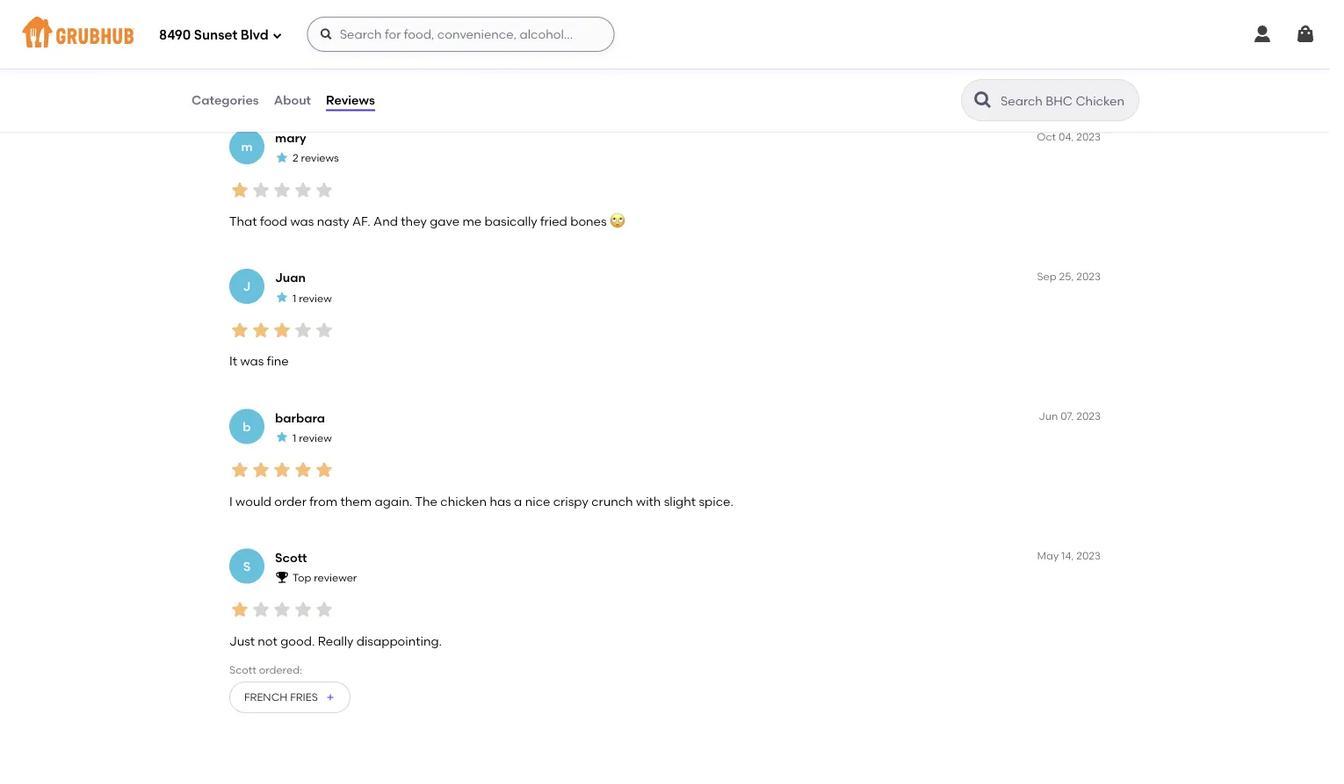 Task type: locate. For each thing, give the bounding box(es) containing it.
review for juan
[[299, 292, 332, 304]]

really
[[318, 634, 354, 648]]

a left long at the top of page
[[400, 18, 408, 32]]

🙄
[[610, 214, 622, 229]]

1 review from the top
[[299, 292, 332, 304]]

2023 for just not good. really disappointing.
[[1077, 550, 1101, 562]]

basically
[[485, 214, 537, 229]]

a right has
[[514, 494, 522, 509]]

25,
[[1059, 270, 1074, 283]]

1 vertical spatial review
[[299, 431, 332, 444]]

scott for scott
[[275, 550, 307, 565]]

0 vertical spatial scott
[[275, 550, 307, 565]]

jun 07, 2023
[[1039, 410, 1101, 423]]

review down juan
[[299, 292, 332, 304]]

1 review down barbara
[[293, 431, 332, 444]]

i
[[229, 494, 233, 509]]

categories
[[192, 93, 259, 108]]

0 vertical spatial 1 review
[[293, 292, 332, 304]]

svg image right blvd
[[272, 30, 283, 41]]

0 horizontal spatial fried
[[258, 18, 285, 32]]

1 down barbara
[[293, 431, 296, 444]]

i would order from them again. the chicken has a nice crispy crunch with slight spice.
[[229, 494, 734, 509]]

0 vertical spatial chicken
[[288, 18, 334, 32]]

1 down juan
[[293, 292, 296, 304]]

was
[[290, 214, 314, 229], [240, 354, 264, 369]]

svg image
[[320, 27, 334, 41], [272, 30, 283, 41]]

2023 right 14,
[[1077, 550, 1101, 562]]

good.
[[280, 634, 315, 648]]

1 horizontal spatial a
[[514, 494, 522, 509]]

2023 right 04,
[[1077, 130, 1101, 143]]

2023 right 25,
[[1077, 270, 1101, 283]]

scott up trophy icon
[[275, 550, 307, 565]]

in left los
[[470, 18, 481, 32]]

fried right best
[[258, 18, 285, 32]]

0 horizontal spatial scott
[[229, 664, 256, 676]]

b
[[243, 419, 251, 434]]

scott
[[275, 550, 307, 565], [229, 664, 256, 676]]

may
[[1037, 550, 1059, 562]]

3 2023 from the top
[[1077, 410, 1101, 423]]

0 horizontal spatial in
[[387, 18, 397, 32]]

1 vertical spatial fried
[[540, 214, 567, 229]]

them
[[340, 494, 372, 509]]

1 vertical spatial chicken
[[441, 494, 487, 509]]

1 1 from the top
[[293, 292, 296, 304]]

0 vertical spatial review
[[299, 292, 332, 304]]

fresh fried wing (4)
[[244, 75, 358, 88]]

chicken left i've
[[288, 18, 334, 32]]

0 horizontal spatial svg image
[[1252, 24, 1273, 45]]

4 2023 from the top
[[1077, 550, 1101, 562]]

me
[[463, 214, 482, 229]]

would
[[236, 494, 271, 509]]

2 1 review from the top
[[293, 431, 332, 444]]

and
[[374, 214, 398, 229]]

1 review down juan
[[293, 292, 332, 304]]

scott for scott ordered:
[[229, 664, 256, 676]]

Search BHC Chicken search field
[[999, 92, 1134, 109]]

about
[[274, 93, 311, 108]]

2023
[[1077, 130, 1101, 143], [1077, 270, 1101, 283], [1077, 410, 1101, 423], [1077, 550, 1101, 562]]

1 horizontal spatial scott
[[275, 550, 307, 565]]

they
[[401, 214, 427, 229]]

8490
[[159, 27, 191, 43]]

disappointing.
[[357, 634, 442, 648]]

it was fine
[[229, 354, 289, 369]]

1 vertical spatial scott
[[229, 664, 256, 676]]

1 vertical spatial was
[[240, 354, 264, 369]]

1 review for juan
[[293, 292, 332, 304]]

mary
[[275, 131, 306, 145]]

crispy
[[553, 494, 589, 509]]

scott ordered:
[[229, 664, 302, 676]]

1 horizontal spatial chicken
[[441, 494, 487, 509]]

0 vertical spatial was
[[290, 214, 314, 229]]

fried left bones at the top left
[[540, 214, 567, 229]]

m
[[241, 139, 253, 154]]

1 review
[[293, 292, 332, 304], [293, 431, 332, 444]]

0 vertical spatial fried
[[258, 18, 285, 32]]

trophy icon image
[[275, 570, 289, 584]]

sep
[[1037, 270, 1057, 283]]

was right food
[[290, 214, 314, 229]]

scott down the just
[[229, 664, 256, 676]]

top
[[293, 571, 311, 584]]

fresh
[[244, 75, 277, 88]]

1 horizontal spatial in
[[470, 18, 481, 32]]

1 horizontal spatial fried
[[540, 214, 567, 229]]

07,
[[1061, 410, 1074, 423]]

barbara
[[275, 410, 325, 425]]

reviews
[[326, 93, 375, 108]]

in right had
[[387, 18, 397, 32]]

was right "it"
[[240, 354, 264, 369]]

2 svg image from the left
[[1295, 24, 1316, 45]]

2 review from the top
[[299, 431, 332, 444]]

time
[[440, 18, 467, 32]]

1 in from the left
[[387, 18, 397, 32]]

0 vertical spatial 1
[[293, 292, 296, 304]]

fried
[[258, 18, 285, 32], [540, 214, 567, 229]]

french fries button
[[229, 682, 351, 714]]

french
[[244, 691, 288, 704]]

1 for juan
[[293, 292, 296, 304]]

fries
[[290, 691, 318, 704]]

wing
[[312, 75, 342, 88]]

2 1 from the top
[[293, 431, 296, 444]]

in
[[387, 18, 397, 32], [470, 18, 481, 32]]

fresh fried wing (4) button
[[229, 66, 390, 98]]

1 1 review from the top
[[293, 292, 332, 304]]

1 vertical spatial 1
[[293, 431, 296, 444]]

juan
[[275, 270, 306, 285]]

jun
[[1039, 410, 1058, 423]]

2
[[293, 152, 299, 164]]

1
[[293, 292, 296, 304], [293, 431, 296, 444]]

2 2023 from the top
[[1077, 270, 1101, 283]]

svg image
[[1252, 24, 1273, 45], [1295, 24, 1316, 45]]

a
[[400, 18, 408, 32], [514, 494, 522, 509]]

star icon image
[[275, 151, 289, 165], [229, 180, 250, 201], [250, 180, 272, 201], [272, 180, 293, 201], [293, 180, 314, 201], [314, 180, 335, 201], [275, 290, 289, 304], [229, 320, 250, 341], [250, 320, 272, 341], [272, 320, 293, 341], [293, 320, 314, 341], [314, 320, 335, 341], [275, 430, 289, 444], [229, 460, 250, 481], [250, 460, 272, 481], [272, 460, 293, 481], [293, 460, 314, 481], [314, 460, 335, 481], [229, 599, 250, 621], [250, 599, 272, 621], [272, 599, 293, 621], [293, 599, 314, 621], [314, 599, 335, 621]]

1 horizontal spatial svg image
[[1295, 24, 1316, 45]]

(4)
[[345, 75, 358, 88]]

0 vertical spatial a
[[400, 18, 408, 32]]

1 vertical spatial 1 review
[[293, 431, 332, 444]]

chicken left has
[[441, 494, 487, 509]]

review
[[299, 292, 332, 304], [299, 431, 332, 444]]

2023 right 07,
[[1077, 410, 1101, 423]]

top reviewer
[[293, 571, 357, 584]]

1 horizontal spatial svg image
[[320, 27, 334, 41]]

has
[[490, 494, 511, 509]]

best fried chicken i've had in a long time in los angeles
[[229, 18, 554, 32]]

2023 for it was fine
[[1077, 270, 1101, 283]]

chicken
[[288, 18, 334, 32], [441, 494, 487, 509]]

review down barbara
[[299, 431, 332, 444]]

1 2023 from the top
[[1077, 130, 1101, 143]]

svg image left i've
[[320, 27, 334, 41]]



Task type: describe. For each thing, give the bounding box(es) containing it.
long
[[411, 18, 437, 32]]

sep 25, 2023
[[1037, 270, 1101, 283]]

8490 sunset blvd
[[159, 27, 269, 43]]

food
[[260, 214, 287, 229]]

nasty
[[317, 214, 349, 229]]

fried
[[280, 75, 309, 88]]

sunset
[[194, 27, 237, 43]]

oct 04, 2023
[[1037, 130, 1101, 143]]

1 svg image from the left
[[1252, 24, 1273, 45]]

that
[[229, 214, 257, 229]]

just
[[229, 634, 255, 648]]

1 for barbara
[[293, 431, 296, 444]]

Search for food, convenience, alcohol... search field
[[307, 17, 615, 52]]

0 horizontal spatial svg image
[[272, 30, 283, 41]]

crunch
[[592, 494, 633, 509]]

reviews button
[[325, 69, 376, 132]]

main navigation navigation
[[0, 0, 1330, 69]]

2 in from the left
[[470, 18, 481, 32]]

2 reviews
[[293, 152, 339, 164]]

about button
[[273, 69, 312, 132]]

plus icon image
[[325, 693, 336, 703]]

s
[[243, 559, 251, 574]]

oct
[[1037, 130, 1056, 143]]

best
[[229, 18, 255, 32]]

0 horizontal spatial a
[[400, 18, 408, 32]]

reviews
[[301, 152, 339, 164]]

categories button
[[191, 69, 260, 132]]

not
[[258, 634, 278, 648]]

fine
[[267, 354, 289, 369]]

slight
[[664, 494, 696, 509]]

angeles
[[507, 18, 554, 32]]

reviewer
[[314, 571, 357, 584]]

14,
[[1062, 550, 1074, 562]]

0 horizontal spatial chicken
[[288, 18, 334, 32]]

search icon image
[[973, 90, 994, 111]]

2023 for i would order from them again. the chicken has a nice crispy crunch with slight spice.
[[1077, 410, 1101, 423]]

spice.
[[699, 494, 734, 509]]

i've
[[337, 18, 357, 32]]

1 horizontal spatial was
[[290, 214, 314, 229]]

nice
[[525, 494, 550, 509]]

that food was nasty af. and they gave me basically fried bones 🙄
[[229, 214, 622, 229]]

los
[[484, 18, 504, 32]]

af.
[[352, 214, 371, 229]]

had
[[360, 18, 384, 32]]

with
[[636, 494, 661, 509]]

review for barbara
[[299, 431, 332, 444]]

french fries
[[244, 691, 318, 704]]

04,
[[1059, 130, 1074, 143]]

1 vertical spatial a
[[514, 494, 522, 509]]

again.
[[375, 494, 412, 509]]

it
[[229, 354, 237, 369]]

ordered:
[[259, 664, 302, 676]]

the
[[415, 494, 438, 509]]

may 14, 2023
[[1037, 550, 1101, 562]]

1 review for barbara
[[293, 431, 332, 444]]

order
[[274, 494, 307, 509]]

blvd
[[241, 27, 269, 43]]

from
[[310, 494, 337, 509]]

2023 for that food was nasty af. and they gave me basically fried bones 🙄
[[1077, 130, 1101, 143]]

0 horizontal spatial was
[[240, 354, 264, 369]]

j
[[243, 279, 251, 294]]

gave
[[430, 214, 460, 229]]

just not good. really disappointing.
[[229, 634, 442, 648]]

bones
[[570, 214, 607, 229]]



Task type: vqa. For each thing, say whether or not it's contained in the screenshot.
food
yes



